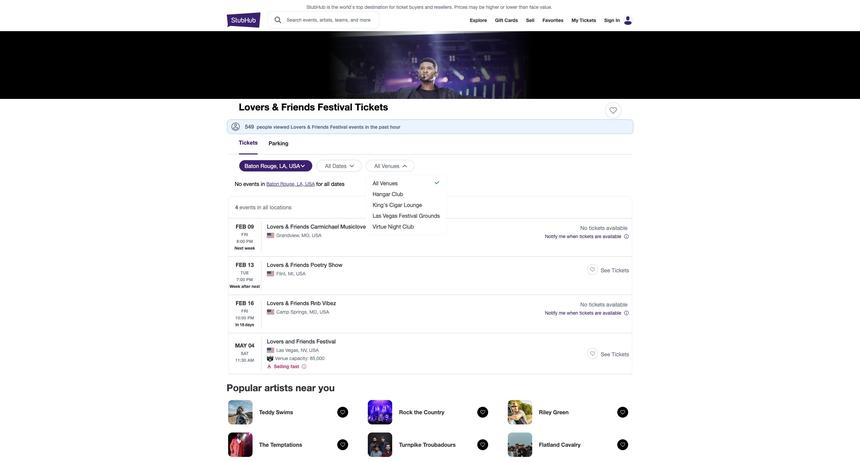 Task type: describe. For each thing, give the bounding box(es) containing it.
sell
[[526, 17, 534, 23]]

0 vertical spatial no
[[235, 181, 242, 187]]

festival up 549 people viewed lovers & friends festival events in the past hour
[[318, 101, 352, 113]]

11:30
[[235, 358, 246, 363]]

the
[[259, 442, 269, 448]]

tooltip image for lovers & friends rnb vibez
[[624, 311, 629, 316]]

rnb
[[311, 300, 321, 306]]

friends for tickets
[[281, 101, 315, 113]]

selling
[[274, 364, 289, 370]]

in inside feb 16 fri 10:00 pm in 18 days
[[235, 322, 239, 327]]

flint,
[[276, 271, 287, 277]]

flatland cavalry link
[[506, 432, 633, 459]]

the temptations
[[259, 442, 302, 448]]

in for 4
[[257, 204, 261, 211]]

549 people viewed lovers & friends festival events in the past hour
[[245, 123, 400, 130]]

near
[[296, 383, 316, 394]]

musiclover
[[340, 223, 368, 230]]

virtue night club
[[373, 224, 414, 230]]

usa inside 'no events in baton rouge, la, usa for all dates'
[[305, 181, 315, 187]]

sat
[[241, 351, 249, 356]]

me for lovers & friends rnb vibez
[[559, 311, 565, 316]]

artists
[[264, 383, 293, 394]]

prices
[[454, 4, 468, 10]]

lounge
[[404, 202, 422, 208]]

0 vertical spatial rouge,
[[261, 163, 278, 169]]

rock the country link
[[367, 399, 494, 426]]

capacity:
[[289, 356, 309, 361]]

camp
[[276, 310, 289, 315]]

virtue
[[373, 224, 387, 230]]

fast
[[291, 364, 299, 370]]

notify for lovers & friends rnb vibez
[[545, 311, 558, 316]]

hangar club
[[373, 191, 403, 197]]

usa down vibez
[[320, 310, 329, 315]]

09
[[248, 223, 254, 230]]

notify for lovers & friends carmichael musiclover
[[545, 234, 558, 239]]

las for las vegas, nv, usa
[[276, 348, 284, 353]]

rock the country
[[399, 409, 444, 416]]

feb for feb 13
[[236, 262, 246, 268]]

value.
[[540, 4, 552, 10]]

in inside 549 people viewed lovers & friends festival events in the past hour
[[365, 124, 369, 130]]

stubhub image
[[227, 12, 261, 28]]

may
[[469, 4, 478, 10]]

world's
[[339, 4, 355, 10]]

turnpike
[[399, 442, 421, 448]]

feb 13 tue 7:00 pm week after next
[[230, 262, 260, 289]]

fri for 09
[[241, 232, 248, 237]]

usa right mi,
[[296, 271, 306, 277]]

festival up 85,000
[[316, 338, 336, 345]]

& for poetry
[[285, 262, 289, 268]]

buyers
[[409, 4, 424, 10]]

dates
[[331, 181, 344, 187]]

& for festival
[[272, 101, 279, 113]]

notify me when tickets are available for vibez
[[545, 311, 621, 316]]

flatland cavalry
[[539, 442, 581, 448]]

1 vertical spatial all venues
[[373, 180, 398, 186]]

no events in baton rouge, la, usa for all dates
[[235, 181, 344, 187]]

18
[[240, 322, 244, 327]]

0 vertical spatial club
[[392, 191, 403, 197]]

cigar
[[389, 202, 402, 208]]

are for vibez
[[595, 311, 601, 316]]

2 vertical spatial tooltip image
[[301, 364, 307, 370]]

teddy
[[259, 409, 274, 416]]

gift cards
[[495, 17, 518, 23]]

after
[[241, 284, 250, 289]]

mi,
[[288, 271, 295, 277]]

all inside 4 events in all locations
[[263, 204, 268, 211]]

& for carmichael
[[285, 223, 289, 230]]

top
[[356, 4, 363, 10]]

usa inside button
[[289, 163, 300, 169]]

stubhub
[[306, 4, 325, 10]]

festival down the lounge
[[399, 213, 417, 219]]

poetry
[[311, 262, 327, 268]]

cavalry
[[561, 442, 581, 448]]

04
[[248, 342, 254, 349]]

the temptations link
[[227, 432, 354, 459]]

4
[[235, 204, 238, 211]]

days
[[245, 322, 254, 327]]

camp springs, md, usa
[[276, 310, 329, 315]]

when for vibez
[[567, 311, 578, 316]]

1 vertical spatial baton rouge, la, usa button
[[266, 181, 315, 187]]

vegas,
[[285, 348, 299, 353]]

no for lovers & friends rnb vibez
[[580, 302, 587, 308]]

stubhub is the world's top destination for ticket buyers and resellers. prices may be higher or lower than face value.
[[306, 4, 552, 10]]

usa down lovers & friends carmichael musiclover
[[312, 233, 321, 238]]

locations
[[270, 204, 292, 211]]

cards
[[505, 17, 518, 23]]

see for lovers & friends poetry show
[[601, 267, 610, 274]]

lovers & friends festival tickets
[[239, 101, 388, 113]]

riley green link
[[506, 399, 633, 426]]

feb for feb 16
[[236, 300, 246, 306]]

2 vertical spatial the
[[414, 409, 422, 416]]

la, inside 'no events in baton rouge, la, usa for all dates'
[[297, 181, 304, 187]]

0 vertical spatial all venues
[[374, 163, 399, 169]]

no tickets available for lovers & friends carmichael musiclover
[[580, 225, 628, 231]]

see for lovers and friends festival
[[601, 352, 610, 358]]

las vegas festival grounds
[[373, 213, 440, 219]]

springs,
[[291, 310, 308, 315]]

hangar
[[373, 191, 390, 197]]

lovers for lovers and friends festival
[[267, 338, 284, 345]]

venue
[[275, 356, 288, 361]]

turnpike troubadours link
[[367, 432, 494, 459]]

my tickets
[[572, 17, 596, 23]]

nv,
[[301, 348, 308, 353]]

my tickets link
[[572, 17, 596, 23]]

0 vertical spatial baton rouge, la, usa button
[[239, 160, 312, 172]]

past
[[379, 124, 389, 130]]

grounds
[[419, 213, 440, 219]]

sign in link
[[604, 17, 620, 23]]

baton rouge, la, usa
[[245, 163, 300, 169]]

events for 4
[[240, 204, 256, 211]]

8:00
[[237, 239, 245, 244]]

green
[[553, 409, 569, 416]]

night
[[388, 224, 401, 230]]

no tickets available for lovers & friends rnb vibez
[[580, 302, 628, 308]]

week
[[245, 246, 255, 251]]



Task type: vqa. For each thing, say whether or not it's contained in the screenshot.
"8:00" in the "Jul 30 Tue 8:00 PM"
no



Task type: locate. For each thing, give the bounding box(es) containing it.
rock
[[399, 409, 413, 416]]

& for rnb
[[285, 300, 289, 306]]

all
[[325, 163, 331, 169], [374, 163, 380, 169], [373, 180, 379, 186]]

4 events in all locations
[[235, 204, 292, 211]]

1 vertical spatial tooltip image
[[624, 311, 629, 316]]

available
[[606, 225, 628, 231], [603, 234, 621, 239], [606, 302, 628, 308], [603, 311, 621, 316]]

people
[[257, 124, 272, 130]]

2 no tickets available from the top
[[580, 302, 628, 308]]

0 horizontal spatial all
[[263, 204, 268, 211]]

0 vertical spatial la,
[[279, 163, 287, 169]]

1 vertical spatial me
[[559, 311, 565, 316]]

2 vertical spatial events
[[240, 204, 256, 211]]

2 me from the top
[[559, 311, 565, 316]]

1 vertical spatial no tickets available
[[580, 302, 628, 308]]

events up 4 events in all locations
[[243, 181, 259, 187]]

venues
[[382, 163, 399, 169], [380, 180, 398, 186]]

1 horizontal spatial all
[[324, 181, 330, 187]]

1 notify from the top
[[545, 234, 558, 239]]

dates
[[332, 163, 347, 169]]

feb for feb 09
[[236, 223, 246, 230]]

1 fri from the top
[[241, 232, 248, 237]]

feb left '09'
[[236, 223, 246, 230]]

0 horizontal spatial la,
[[279, 163, 287, 169]]

& up grandview,
[[285, 223, 289, 230]]

1 see tickets from the top
[[601, 267, 629, 274]]

events for no
[[243, 181, 259, 187]]

2 horizontal spatial the
[[414, 409, 422, 416]]

festival down lovers & friends festival tickets
[[330, 124, 347, 130]]

1 vertical spatial events
[[243, 181, 259, 187]]

destination
[[365, 4, 388, 10]]

rouge, inside 'no events in baton rouge, la, usa for all dates'
[[280, 181, 296, 187]]

pm inside feb 09 fri 8:00 pm next week
[[246, 239, 253, 244]]

0 horizontal spatial the
[[331, 4, 338, 10]]

lovers & friends carmichael musiclover
[[267, 223, 368, 230]]

carmichael
[[311, 223, 339, 230]]

1 horizontal spatial in
[[616, 17, 620, 23]]

festival inside 549 people viewed lovers & friends festival events in the past hour
[[330, 124, 347, 130]]

pm for 13
[[246, 277, 253, 282]]

feb 09 fri 8:00 pm next week
[[235, 223, 255, 251]]

parking
[[269, 140, 288, 146]]

1 vertical spatial all
[[263, 204, 268, 211]]

riley green
[[539, 409, 569, 416]]

2 see tickets from the top
[[601, 352, 629, 358]]

feb inside feb 16 fri 10:00 pm in 18 days
[[236, 300, 246, 306]]

0 horizontal spatial and
[[285, 338, 295, 345]]

in down baton rouge, la, usa
[[261, 181, 265, 187]]

0 horizontal spatial baton
[[245, 163, 259, 169]]

gift cards link
[[495, 17, 518, 23]]

0 vertical spatial us national flag image
[[267, 271, 274, 277]]

1 horizontal spatial rouge,
[[280, 181, 296, 187]]

and up the vegas,
[[285, 338, 295, 345]]

feb left the 16
[[236, 300, 246, 306]]

1 horizontal spatial la,
[[297, 181, 304, 187]]

us national flag image up "selling"
[[267, 348, 274, 353]]

1 vertical spatial la,
[[297, 181, 304, 187]]

ticket
[[396, 4, 408, 10]]

fri inside feb 09 fri 8:00 pm next week
[[241, 232, 248, 237]]

lovers up camp
[[267, 300, 284, 306]]

troubadours
[[423, 442, 456, 448]]

0 vertical spatial tooltip image
[[624, 234, 629, 239]]

sell link
[[526, 17, 534, 23]]

pm up days
[[247, 316, 254, 321]]

pm up week on the left
[[246, 239, 253, 244]]

club down las vegas festival grounds
[[402, 224, 414, 230]]

in left past
[[365, 124, 369, 130]]

king's
[[373, 202, 388, 208]]

1 horizontal spatial baton
[[266, 181, 279, 187]]

1 vertical spatial in
[[261, 181, 265, 187]]

0 vertical spatial las
[[373, 213, 381, 219]]

0 vertical spatial notify
[[545, 234, 558, 239]]

lovers right viewed
[[291, 124, 306, 130]]

see tickets for lovers and friends festival
[[601, 352, 629, 358]]

flint, mi, usa
[[276, 271, 306, 277]]

events left past
[[349, 124, 364, 130]]

2 fri from the top
[[241, 309, 248, 314]]

1 vertical spatial baton
[[266, 181, 279, 187]]

1 us national flag image from the top
[[267, 271, 274, 277]]

us national flag image
[[267, 271, 274, 277], [267, 310, 274, 315], [267, 348, 274, 353]]

la, down baton rouge, la, usa
[[297, 181, 304, 187]]

1 vertical spatial the
[[370, 124, 378, 130]]

13
[[248, 262, 254, 268]]

1 vertical spatial and
[[285, 338, 295, 345]]

notify me when tickets are available button
[[545, 232, 629, 240], [545, 309, 629, 317]]

club up king's cigar lounge
[[392, 191, 403, 197]]

2 vertical spatial pm
[[247, 316, 254, 321]]

friends inside 549 people viewed lovers & friends festival events in the past hour
[[312, 124, 329, 130]]

fri
[[241, 232, 248, 237], [241, 309, 248, 314]]

1 vertical spatial fri
[[241, 309, 248, 314]]

me
[[559, 234, 565, 239], [559, 311, 565, 316]]

for left ticket
[[389, 4, 395, 10]]

0 vertical spatial fri
[[241, 232, 248, 237]]

than
[[519, 4, 528, 10]]

all dates
[[325, 163, 347, 169]]

549
[[245, 123, 254, 130]]

1 vertical spatial rouge,
[[280, 181, 296, 187]]

la, inside button
[[279, 163, 287, 169]]

1 horizontal spatial the
[[370, 124, 378, 130]]

0 vertical spatial notify me when tickets are available button
[[545, 232, 629, 240]]

2 are from the top
[[595, 311, 601, 316]]

no for lovers & friends carmichael musiclover
[[580, 225, 587, 231]]

fri inside feb 16 fri 10:00 pm in 18 days
[[241, 309, 248, 314]]

pm for 16
[[247, 316, 254, 321]]

popular
[[227, 383, 262, 394]]

in for no
[[261, 181, 265, 187]]

0 vertical spatial no tickets available
[[580, 225, 628, 231]]

1 vertical spatial las
[[276, 348, 284, 353]]

friends
[[281, 101, 315, 113], [312, 124, 329, 130], [290, 223, 309, 230], [290, 262, 309, 268], [290, 300, 309, 306], [296, 338, 315, 345]]

0 horizontal spatial in
[[235, 322, 239, 327]]

1 vertical spatial are
[[595, 311, 601, 316]]

events inside 549 people viewed lovers & friends festival events in the past hour
[[349, 124, 364, 130]]

you
[[318, 383, 335, 394]]

baton rouge, la, usa button up 'locations'
[[266, 181, 315, 187]]

baton rouge, la, usa button up 'no events in baton rouge, la, usa for all dates'
[[239, 160, 312, 172]]

1 no tickets available from the top
[[580, 225, 628, 231]]

7:00
[[237, 277, 245, 282]]

2 see from the top
[[601, 352, 610, 358]]

1 me from the top
[[559, 234, 565, 239]]

usa up 'no events in baton rouge, la, usa for all dates'
[[289, 163, 300, 169]]

favorites
[[543, 17, 563, 23]]

16
[[248, 300, 254, 306]]

see tickets for lovers & friends poetry show
[[601, 267, 629, 274]]

1 vertical spatial see
[[601, 352, 610, 358]]

notify me when tickets are available for musiclover
[[545, 234, 621, 239]]

0 horizontal spatial for
[[316, 181, 323, 187]]

all left 'locations'
[[263, 204, 268, 211]]

for left dates
[[316, 181, 323, 187]]

are for musiclover
[[595, 234, 601, 239]]

favorites link
[[543, 17, 563, 23]]

selling fast
[[274, 364, 299, 370]]

tickets
[[589, 225, 605, 231], [579, 234, 593, 239], [589, 302, 605, 308], [579, 311, 593, 316]]

us national flag image for lovers and friends festival
[[267, 348, 274, 353]]

las for las vegas festival grounds
[[373, 213, 381, 219]]

friends up mi,
[[290, 262, 309, 268]]

1 vertical spatial notify me when tickets are available
[[545, 311, 621, 316]]

feb inside feb 09 fri 8:00 pm next week
[[236, 223, 246, 230]]

las up virtue
[[373, 213, 381, 219]]

all
[[324, 181, 330, 187], [263, 204, 268, 211]]

& up viewed
[[272, 101, 279, 113]]

lower
[[506, 4, 517, 10]]

las up venue
[[276, 348, 284, 353]]

teddy swims
[[259, 409, 293, 416]]

lovers for lovers & friends poetry show
[[267, 262, 284, 268]]

fri up 8:00
[[241, 232, 248, 237]]

may
[[235, 342, 247, 349]]

& up "flint, mi, usa"
[[285, 262, 289, 268]]

sign in
[[604, 17, 620, 23]]

2 notify me when tickets are available button from the top
[[545, 309, 629, 317]]

2 us national flag image from the top
[[267, 310, 274, 315]]

lovers up 549 on the top of the page
[[239, 101, 269, 113]]

& inside 549 people viewed lovers & friends festival events in the past hour
[[307, 124, 310, 130]]

friends up the "grandview, mo, usa"
[[290, 223, 309, 230]]

1 vertical spatial see tickets
[[601, 352, 629, 358]]

see
[[601, 267, 610, 274], [601, 352, 610, 358]]

in left 18
[[235, 322, 239, 327]]

fri up 10:00 at bottom
[[241, 309, 248, 314]]

1 when from the top
[[567, 234, 578, 239]]

usa up 85,000
[[309, 348, 319, 353]]

in right the 'sign'
[[616, 17, 620, 23]]

us national flag image left camp
[[267, 310, 274, 315]]

friends up viewed
[[281, 101, 315, 113]]

Search events, artists, teams, and more field
[[286, 16, 373, 24]]

3 us national flag image from the top
[[267, 348, 274, 353]]

in inside 4 events in all locations
[[257, 204, 261, 211]]

fri for 16
[[241, 309, 248, 314]]

events right 4
[[240, 204, 256, 211]]

lovers up flint,
[[267, 262, 284, 268]]

us national flag image for lovers & friends rnb vibez
[[267, 310, 274, 315]]

in left 'locations'
[[257, 204, 261, 211]]

the right is
[[331, 4, 338, 10]]

tooltip image for lovers & friends carmichael musiclover
[[624, 234, 629, 239]]

events inside 4 events in all locations
[[240, 204, 256, 211]]

temptations
[[270, 442, 302, 448]]

lovers up venue
[[267, 338, 284, 345]]

0 vertical spatial feb
[[236, 223, 246, 230]]

0 vertical spatial see tickets
[[601, 267, 629, 274]]

0 vertical spatial and
[[425, 4, 433, 10]]

1 vertical spatial no
[[580, 225, 587, 231]]

feb up 'tue'
[[236, 262, 246, 268]]

friends for musiclover
[[290, 223, 309, 230]]

1 feb from the top
[[236, 223, 246, 230]]

rouge, down baton rouge, la, usa
[[280, 181, 296, 187]]

2 vertical spatial no
[[580, 302, 587, 308]]

friends down lovers & friends festival tickets
[[312, 124, 329, 130]]

usa left dates
[[305, 181, 315, 187]]

1 notify me when tickets are available from the top
[[545, 234, 621, 239]]

1 vertical spatial for
[[316, 181, 323, 187]]

1 vertical spatial when
[[567, 311, 578, 316]]

feb 16 fri 10:00 pm in 18 days
[[235, 300, 254, 327]]

1 vertical spatial notify me when tickets are available button
[[545, 309, 629, 317]]

0 vertical spatial for
[[389, 4, 395, 10]]

2 notify me when tickets are available from the top
[[545, 311, 621, 316]]

0 vertical spatial are
[[595, 234, 601, 239]]

0 vertical spatial baton
[[245, 163, 259, 169]]

&
[[272, 101, 279, 113], [307, 124, 310, 130], [285, 223, 289, 230], [285, 262, 289, 268], [285, 300, 289, 306]]

1 horizontal spatial and
[[425, 4, 433, 10]]

friends for show
[[290, 262, 309, 268]]

1 vertical spatial pm
[[246, 277, 253, 282]]

next
[[252, 284, 260, 289]]

& up camp
[[285, 300, 289, 306]]

feb inside feb 13 tue 7:00 pm week after next
[[236, 262, 246, 268]]

when for musiclover
[[567, 234, 578, 239]]

grandview, mo, usa
[[276, 233, 321, 238]]

1 horizontal spatial for
[[389, 4, 395, 10]]

friends up springs,
[[290, 300, 309, 306]]

baton inside 'no events in baton rouge, la, usa for all dates'
[[266, 181, 279, 187]]

pm for 09
[[246, 239, 253, 244]]

the right rock
[[414, 409, 422, 416]]

las
[[373, 213, 381, 219], [276, 348, 284, 353]]

pm inside feb 13 tue 7:00 pm week after next
[[246, 277, 253, 282]]

& down lovers & friends festival tickets
[[307, 124, 310, 130]]

vibez
[[322, 300, 336, 306]]

lovers for lovers & friends festival tickets
[[239, 101, 269, 113]]

lovers and friends festival
[[267, 338, 336, 345]]

0 vertical spatial pm
[[246, 239, 253, 244]]

1 vertical spatial us national flag image
[[267, 310, 274, 315]]

in
[[616, 17, 620, 23], [235, 322, 239, 327]]

1 see from the top
[[601, 267, 610, 274]]

us national flag image for lovers & friends poetry show
[[267, 271, 274, 277]]

0 vertical spatial in
[[616, 17, 620, 23]]

0 vertical spatial all
[[324, 181, 330, 187]]

lovers & friends poetry show
[[267, 262, 342, 268]]

0 vertical spatial notify me when tickets are available
[[545, 234, 621, 239]]

0 horizontal spatial rouge,
[[261, 163, 278, 169]]

festival
[[318, 101, 352, 113], [330, 124, 347, 130], [399, 213, 417, 219], [316, 338, 336, 345]]

2 when from the top
[[567, 311, 578, 316]]

lovers for lovers & friends rnb vibez
[[267, 300, 284, 306]]

riley
[[539, 409, 552, 416]]

lovers inside 549 people viewed lovers & friends festival events in the past hour
[[291, 124, 306, 130]]

week
[[230, 284, 240, 289]]

turnpike troubadours
[[399, 442, 456, 448]]

usa
[[289, 163, 300, 169], [305, 181, 315, 187], [312, 233, 321, 238], [296, 271, 306, 277], [320, 310, 329, 315], [309, 348, 319, 353]]

us national flag image left flint,
[[267, 271, 274, 277]]

pm up after
[[246, 277, 253, 282]]

no
[[235, 181, 242, 187], [580, 225, 587, 231], [580, 302, 587, 308]]

notify me when tickets are available button for lovers & friends carmichael musiclover
[[545, 232, 629, 240]]

1 vertical spatial venues
[[380, 180, 398, 186]]

is
[[327, 4, 330, 10]]

1 vertical spatial in
[[235, 322, 239, 327]]

us national flag image
[[267, 233, 274, 238]]

lovers up us national flag icon
[[267, 223, 284, 230]]

0 horizontal spatial las
[[276, 348, 284, 353]]

1 vertical spatial feb
[[236, 262, 246, 268]]

am
[[247, 358, 254, 363]]

1 vertical spatial notify
[[545, 311, 558, 316]]

2 vertical spatial in
[[257, 204, 261, 211]]

0 vertical spatial when
[[567, 234, 578, 239]]

friends for vibez
[[290, 300, 309, 306]]

tickets
[[580, 17, 596, 23], [355, 101, 388, 113], [239, 139, 258, 146], [612, 267, 629, 274], [612, 352, 629, 358]]

tooltip image
[[624, 234, 629, 239], [624, 311, 629, 316], [301, 364, 307, 370]]

1 horizontal spatial las
[[373, 213, 381, 219]]

show
[[328, 262, 342, 268]]

0 vertical spatial in
[[365, 124, 369, 130]]

0 vertical spatial the
[[331, 4, 338, 10]]

baton rouge, la, usa button
[[239, 160, 312, 172], [266, 181, 315, 187]]

sign
[[604, 17, 614, 23]]

baton
[[245, 163, 259, 169], [266, 181, 279, 187]]

2 vertical spatial us national flag image
[[267, 348, 274, 353]]

2 notify from the top
[[545, 311, 558, 316]]

la, up 'no events in baton rouge, la, usa for all dates'
[[279, 163, 287, 169]]

the inside 549 people viewed lovers & friends festival events in the past hour
[[370, 124, 378, 130]]

la,
[[279, 163, 287, 169], [297, 181, 304, 187]]

2 feb from the top
[[236, 262, 246, 268]]

3 feb from the top
[[236, 300, 246, 306]]

0 vertical spatial see
[[601, 267, 610, 274]]

all left dates
[[324, 181, 330, 187]]

0 vertical spatial events
[[349, 124, 364, 130]]

0 vertical spatial me
[[559, 234, 565, 239]]

rouge, down parking
[[261, 163, 278, 169]]

0 vertical spatial venues
[[382, 163, 399, 169]]

lovers for lovers & friends carmichael musiclover
[[267, 223, 284, 230]]

popular artists near you
[[227, 383, 335, 394]]

1 vertical spatial club
[[402, 224, 414, 230]]

friends up nv,
[[296, 338, 315, 345]]

1 are from the top
[[595, 234, 601, 239]]

lovers & friends rnb vibez
[[267, 300, 336, 306]]

pm inside feb 16 fri 10:00 pm in 18 days
[[247, 316, 254, 321]]

me for lovers & friends carmichael musiclover
[[559, 234, 565, 239]]

85,000
[[310, 356, 324, 361]]

and right buyers
[[425, 4, 433, 10]]

gift
[[495, 17, 503, 23]]

1 notify me when tickets are available button from the top
[[545, 232, 629, 240]]

notify me when tickets are available button for lovers & friends rnb vibez
[[545, 309, 629, 317]]

notify me when tickets are available
[[545, 234, 621, 239], [545, 311, 621, 316]]

2 vertical spatial feb
[[236, 300, 246, 306]]

the left past
[[370, 124, 378, 130]]



